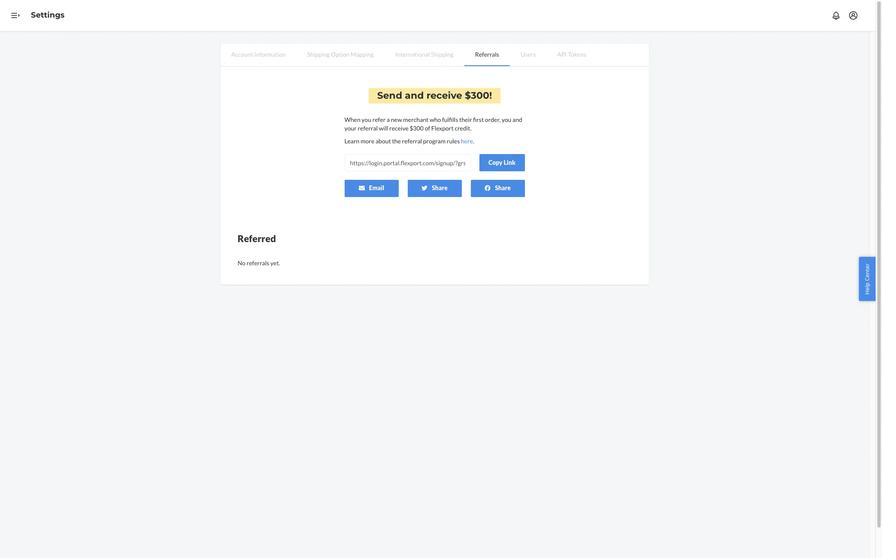 Task type: locate. For each thing, give the bounding box(es) containing it.
international shipping tab
[[385, 44, 465, 65]]

None text field
[[345, 154, 471, 171]]

1 vertical spatial referral
[[402, 138, 422, 145]]

0 horizontal spatial receive
[[390, 125, 409, 132]]

the
[[392, 138, 401, 145]]

send and receive $300 !
[[378, 90, 493, 101]]

shipping option mapping
[[307, 51, 374, 58]]

share right facebook icon
[[495, 184, 511, 192]]

1 horizontal spatial you
[[502, 116, 512, 123]]

tab list containing account information
[[221, 44, 649, 67]]

0 vertical spatial $300
[[465, 90, 490, 101]]

0 horizontal spatial and
[[405, 90, 424, 101]]

referral right the at top left
[[402, 138, 422, 145]]

$300 up first
[[465, 90, 490, 101]]

1 horizontal spatial share link
[[471, 180, 525, 197]]

mapping
[[351, 51, 374, 58]]

will
[[379, 125, 389, 132]]

referral
[[358, 125, 378, 132], [402, 138, 422, 145]]

1 share from the left
[[432, 184, 448, 192]]

shipping left option
[[307, 51, 330, 58]]

here link
[[461, 138, 474, 145]]

copy link
[[489, 159, 516, 166]]

twitter image
[[422, 185, 428, 191]]

you right order,
[[502, 116, 512, 123]]

0 horizontal spatial share link
[[408, 180, 462, 197]]

shipping right international
[[431, 51, 454, 58]]

referrals
[[476, 51, 500, 58]]

1 vertical spatial receive
[[390, 125, 409, 132]]

shipping option mapping tab
[[297, 44, 385, 65]]

help center
[[864, 264, 872, 295]]

facebook image
[[485, 185, 491, 191]]

1 horizontal spatial and
[[513, 116, 523, 123]]

0 horizontal spatial referral
[[358, 125, 378, 132]]

0 horizontal spatial shipping
[[307, 51, 330, 58]]

international
[[396, 51, 430, 58]]

option
[[331, 51, 350, 58]]

share right twitter icon
[[432, 184, 448, 192]]

account information tab
[[221, 44, 297, 65]]

a
[[387, 116, 390, 123]]

tab list
[[221, 44, 649, 67]]

0 horizontal spatial $300
[[410, 125, 424, 132]]

api tokens tab
[[547, 44, 598, 65]]

0 vertical spatial referral
[[358, 125, 378, 132]]

$300
[[465, 90, 490, 101], [410, 125, 424, 132]]

receive up fulfills
[[427, 90, 463, 101]]

2 share from the left
[[495, 184, 511, 192]]

api tokens
[[558, 51, 587, 58]]

api
[[558, 51, 567, 58]]

flexport
[[432, 125, 454, 132]]

order,
[[485, 116, 501, 123]]

0 vertical spatial receive
[[427, 90, 463, 101]]

1 horizontal spatial shipping
[[431, 51, 454, 58]]

copy
[[489, 159, 503, 166]]

0 horizontal spatial share
[[432, 184, 448, 192]]

email link
[[345, 180, 399, 197]]

help center button
[[860, 257, 877, 301]]

fulfills
[[443, 116, 459, 123]]

$300 of flexport credit.
[[410, 125, 472, 132]]

account
[[231, 51, 253, 58]]

email
[[369, 184, 385, 192]]

refer
[[373, 116, 386, 123]]

1 vertical spatial $300
[[410, 125, 424, 132]]

0 horizontal spatial you
[[362, 116, 372, 123]]

copy link button
[[480, 154, 525, 171]]

envelope image
[[359, 185, 365, 191]]

open notifications image
[[832, 10, 842, 21]]

and right order,
[[513, 116, 523, 123]]

referred
[[238, 233, 276, 245]]

referral up more
[[358, 125, 378, 132]]

information
[[255, 51, 286, 58]]

2 shipping from the left
[[431, 51, 454, 58]]

share link
[[408, 180, 462, 197], [471, 180, 525, 197]]

1 horizontal spatial referral
[[402, 138, 422, 145]]

you left refer at the left top of the page
[[362, 116, 372, 123]]

!
[[490, 90, 493, 101]]

2 share link from the left
[[471, 180, 525, 197]]

open account menu image
[[849, 10, 859, 21]]

receive down "new"
[[390, 125, 409, 132]]

you
[[362, 116, 372, 123], [502, 116, 512, 123]]

when
[[345, 116, 361, 123]]

shipping
[[307, 51, 330, 58], [431, 51, 454, 58]]

1 horizontal spatial $300
[[465, 90, 490, 101]]

receive
[[427, 90, 463, 101], [390, 125, 409, 132]]

1 vertical spatial and
[[513, 116, 523, 123]]

1 horizontal spatial share
[[495, 184, 511, 192]]

$300 down merchant
[[410, 125, 424, 132]]

and up merchant
[[405, 90, 424, 101]]

settings link
[[31, 10, 65, 20]]

and
[[405, 90, 424, 101], [513, 116, 523, 123]]

when you refer a new merchant who fulfills their first order, you and your referral will receive
[[345, 116, 523, 132]]

share
[[432, 184, 448, 192], [495, 184, 511, 192]]



Task type: describe. For each thing, give the bounding box(es) containing it.
referral inside when you refer a new merchant who fulfills their first order, you and your referral will receive
[[358, 125, 378, 132]]

rules
[[447, 138, 460, 145]]

no referrals yet.
[[238, 260, 280, 267]]

their
[[460, 116, 472, 123]]

settings
[[31, 10, 65, 20]]

credit.
[[455, 125, 472, 132]]

yet.
[[271, 260, 280, 267]]

learn more about the referral program rules here .
[[345, 138, 475, 145]]

open navigation image
[[10, 10, 21, 21]]

who
[[430, 116, 441, 123]]

share for facebook icon
[[495, 184, 511, 192]]

.
[[474, 138, 475, 145]]

users
[[521, 51, 536, 58]]

learn
[[345, 138, 360, 145]]

new
[[391, 116, 402, 123]]

merchant
[[404, 116, 429, 123]]

0 vertical spatial and
[[405, 90, 424, 101]]

center
[[864, 264, 872, 281]]

more
[[361, 138, 375, 145]]

help
[[864, 283, 872, 295]]

program
[[424, 138, 446, 145]]

your
[[345, 125, 357, 132]]

share for twitter icon
[[432, 184, 448, 192]]

users tab
[[510, 44, 547, 65]]

tokens
[[569, 51, 587, 58]]

of
[[425, 125, 431, 132]]

2 you from the left
[[502, 116, 512, 123]]

and inside when you refer a new merchant who fulfills their first order, you and your referral will receive
[[513, 116, 523, 123]]

account information
[[231, 51, 286, 58]]

send
[[378, 90, 403, 101]]

referrals tab
[[465, 44, 510, 66]]

1 you from the left
[[362, 116, 372, 123]]

first
[[474, 116, 484, 123]]

no
[[238, 260, 246, 267]]

1 shipping from the left
[[307, 51, 330, 58]]

about
[[376, 138, 391, 145]]

international shipping
[[396, 51, 454, 58]]

here
[[461, 138, 474, 145]]

link
[[504, 159, 516, 166]]

1 horizontal spatial receive
[[427, 90, 463, 101]]

1 share link from the left
[[408, 180, 462, 197]]

referrals
[[247, 260, 270, 267]]

receive inside when you refer a new merchant who fulfills their first order, you and your referral will receive
[[390, 125, 409, 132]]



Task type: vqa. For each thing, say whether or not it's contained in the screenshot.
referral within When you refer a new merchant who fulfills their first order, you and your referral will receive
yes



